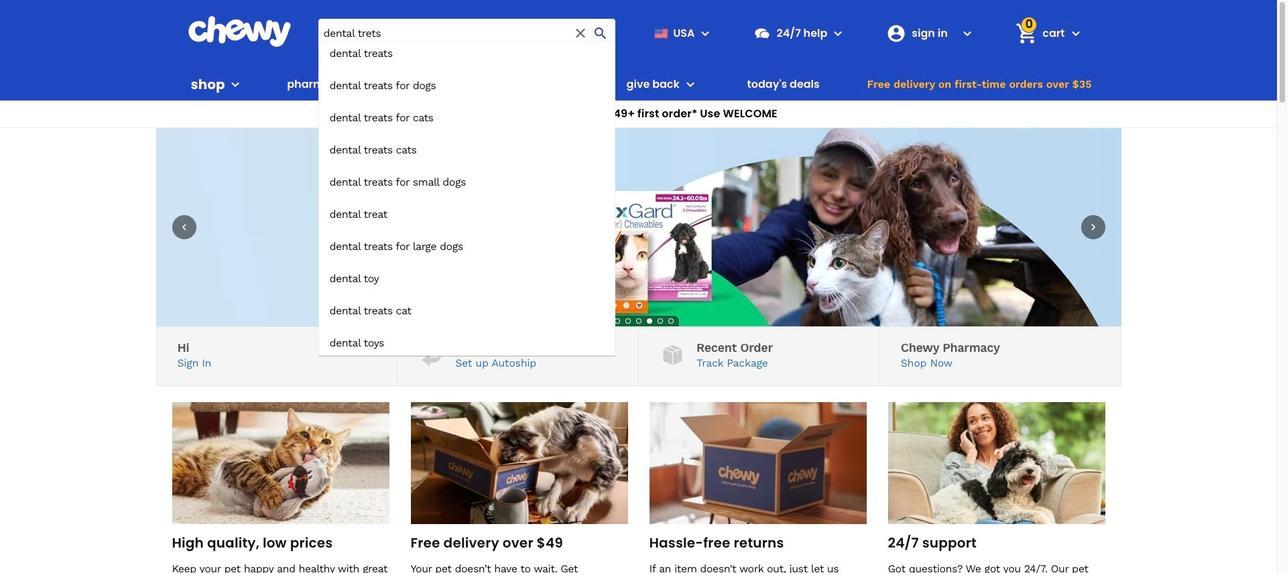 Task type: vqa. For each thing, say whether or not it's contained in the screenshot.
Autoship corresponding to $24.69
no



Task type: describe. For each thing, give the bounding box(es) containing it.
items image
[[1015, 21, 1039, 45]]

help menu image
[[830, 25, 846, 41]]

stop automatic slide show image
[[601, 316, 612, 327]]

give back menu image
[[682, 76, 699, 93]]

20% off your first pharmacy order* with code rx20. shop now. image
[[156, 128, 1121, 327]]

0 vertical spatial menu image
[[698, 25, 714, 41]]

delete search image
[[573, 25, 589, 41]]



Task type: locate. For each thing, give the bounding box(es) containing it.
chewy support image
[[754, 24, 771, 42]]

account menu image
[[960, 25, 976, 41]]

0 horizontal spatial / image
[[419, 342, 445, 368]]

2 / image from the left
[[660, 342, 686, 368]]

Search text field
[[318, 19, 616, 48]]

menu image up "give back menu" icon
[[698, 25, 714, 41]]

menu image down chewy home image
[[228, 76, 244, 93]]

list box inside site banner
[[318, 41, 616, 356]]

1 / image from the left
[[419, 342, 445, 368]]

site banner
[[0, 0, 1277, 356]]

1 vertical spatial menu image
[[228, 76, 244, 93]]

choose slide to display. group
[[612, 316, 676, 327]]

cart menu image
[[1068, 25, 1084, 41]]

chewy home image
[[187, 16, 291, 47]]

0 horizontal spatial menu image
[[228, 76, 244, 93]]

submit search image
[[593, 25, 609, 41]]

menu image
[[698, 25, 714, 41], [228, 76, 244, 93]]

1 horizontal spatial / image
[[660, 342, 686, 368]]

/ image
[[419, 342, 445, 368], [660, 342, 686, 368]]

list box
[[318, 41, 616, 356]]

Product search field
[[318, 19, 616, 356]]

1 horizontal spatial menu image
[[698, 25, 714, 41]]



